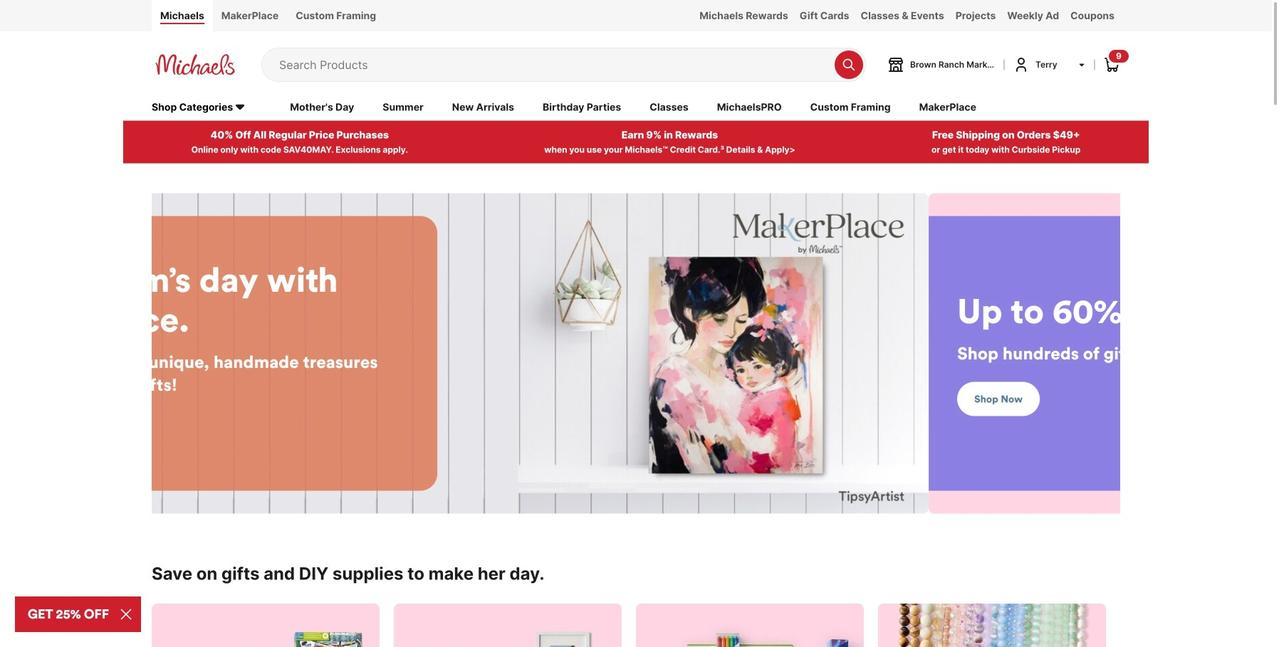 Task type: vqa. For each thing, say whether or not it's contained in the screenshot.
Search Button ICON
yes



Task type: locate. For each thing, give the bounding box(es) containing it.
painting of woman and child in front of white paneled wall with makerplace logo image
[[0, 194, 760, 514]]

woman holding bouquet of orange, purple and blue flowers with make mom's day sale logo on pink background image
[[760, 194, 1280, 514]]

Search Input field
[[279, 48, 828, 81]]

vinyl, cutting mat, and weeding tools image
[[636, 604, 864, 648]]



Task type: describe. For each thing, give the bounding box(es) containing it.
brown, purple, blue and green rows of assorted beads image
[[878, 604, 1106, 648]]

three wood frames on pink background image
[[394, 604, 622, 648]]

six white canvases in assorted sizes image
[[152, 604, 380, 648]]

search button image
[[842, 58, 856, 72]]



